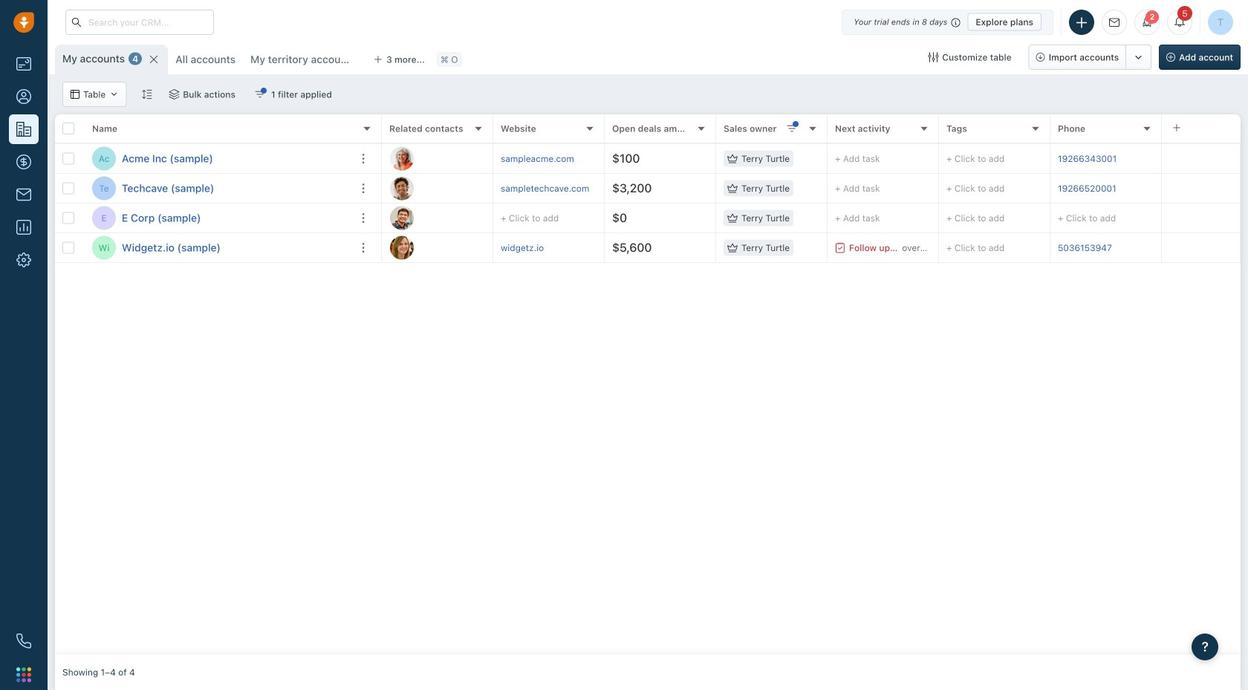 Task type: vqa. For each thing, say whether or not it's contained in the screenshot.
fourth CELL from the bottom
yes



Task type: describe. For each thing, give the bounding box(es) containing it.
2 cell from the top
[[1163, 174, 1241, 203]]

1 cell from the top
[[1163, 144, 1241, 173]]

Search your CRM... text field
[[65, 10, 214, 35]]

send email image
[[1110, 18, 1120, 27]]

j image for first "cell" from the bottom
[[390, 236, 414, 260]]

2 row group from the left
[[382, 144, 1241, 263]]

style_myh0__igzzd8unmi image
[[141, 89, 152, 100]]

l image
[[390, 147, 414, 171]]

s image
[[390, 177, 414, 200]]

4 cell from the top
[[1163, 233, 1241, 262]]

3 cell from the top
[[1163, 204, 1241, 233]]



Task type: locate. For each thing, give the bounding box(es) containing it.
container_wx8msf4aqz5i3rn1 image
[[169, 89, 179, 100], [255, 89, 265, 100], [109, 90, 118, 99], [728, 183, 738, 194]]

phone image
[[16, 634, 31, 649]]

column header
[[85, 114, 382, 144]]

row
[[55, 114, 382, 144]]

freshworks switcher image
[[16, 668, 31, 683]]

group
[[1029, 45, 1152, 70]]

2 j image from the top
[[390, 236, 414, 260]]

0 vertical spatial j image
[[390, 206, 414, 230]]

1 vertical spatial j image
[[390, 236, 414, 260]]

1 row group from the left
[[55, 144, 382, 263]]

press space to select this row. row
[[55, 144, 382, 174], [382, 144, 1241, 174], [55, 174, 382, 204], [382, 174, 1241, 204], [55, 204, 382, 233], [382, 204, 1241, 233], [55, 233, 382, 263], [382, 233, 1241, 263]]

container_wx8msf4aqz5i3rn1 image
[[929, 52, 939, 62], [71, 90, 80, 99], [728, 154, 738, 164], [728, 213, 738, 223], [728, 243, 738, 253], [836, 243, 846, 253]]

j image
[[390, 206, 414, 230], [390, 236, 414, 260]]

grid
[[55, 113, 1241, 655]]

row group
[[55, 144, 382, 263], [382, 144, 1241, 263]]

cell
[[1163, 144, 1241, 173], [1163, 174, 1241, 203], [1163, 204, 1241, 233], [1163, 233, 1241, 262]]

phone element
[[9, 627, 39, 656]]

j image for 3rd "cell" from the top
[[390, 206, 414, 230]]

1 j image from the top
[[390, 206, 414, 230]]



